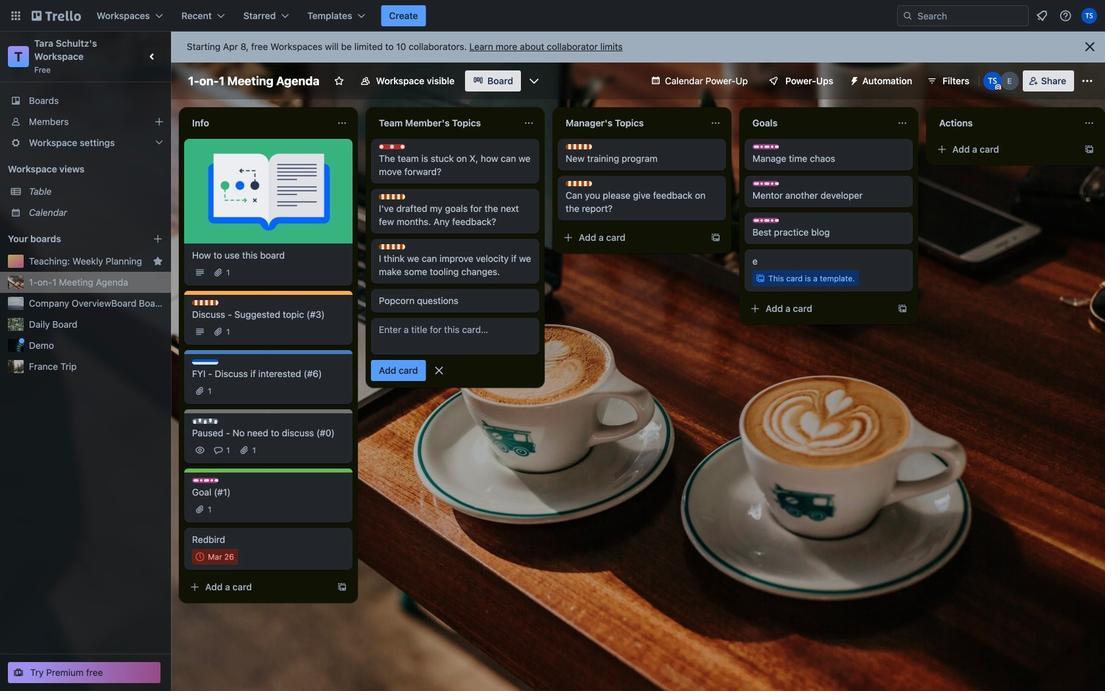 Task type: vqa. For each thing, say whether or not it's contained in the screenshot.
tara schultz (taraschultz7) icon
yes



Task type: locate. For each thing, give the bounding box(es) containing it.
Search field
[[898, 5, 1029, 26]]

2 vertical spatial create from template… image
[[337, 582, 348, 592]]

this member is an admin of this board. image
[[996, 84, 1002, 90]]

add board image
[[153, 234, 163, 244]]

tara schultz (taraschultz7) image
[[1082, 8, 1098, 24]]

create from template… image
[[1085, 144, 1095, 155], [898, 303, 908, 314], [337, 582, 348, 592]]

None text field
[[745, 113, 892, 134]]

sm image
[[844, 70, 863, 89]]

Board name text field
[[182, 70, 326, 91]]

open information menu image
[[1060, 9, 1073, 22]]

workspace navigation collapse icon image
[[143, 47, 162, 66]]

None text field
[[184, 113, 332, 134], [371, 113, 519, 134], [558, 113, 706, 134], [932, 113, 1079, 134], [184, 113, 332, 134], [371, 113, 519, 134], [558, 113, 706, 134], [932, 113, 1079, 134]]

1 vertical spatial create from template… image
[[898, 303, 908, 314]]

2 horizontal spatial create from template… image
[[1085, 144, 1095, 155]]

color: orange, title: "discuss" element
[[566, 144, 592, 149], [566, 181, 592, 186], [379, 194, 405, 199], [379, 244, 405, 249], [192, 300, 219, 305]]

None checkbox
[[192, 549, 238, 565]]

color: blue, title: "fyi" element
[[192, 359, 219, 365]]

color: pink, title: "goal" element
[[753, 144, 779, 149], [753, 181, 779, 186], [753, 218, 779, 223], [192, 478, 219, 483]]

0 horizontal spatial create from template… image
[[337, 582, 348, 592]]

cancel image
[[433, 364, 446, 377]]

color: black, title: "paused" element
[[192, 419, 219, 424]]

star or unstar board image
[[334, 76, 345, 86]]

1 horizontal spatial create from template… image
[[898, 303, 908, 314]]



Task type: describe. For each thing, give the bounding box(es) containing it.
Enter a title for this card… text field
[[371, 318, 540, 355]]

create from template… image
[[711, 232, 721, 243]]

starred icon image
[[153, 256, 163, 267]]

color: red, title: "blocker" element
[[379, 144, 405, 149]]

customize views image
[[528, 74, 541, 88]]

back to home image
[[32, 5, 81, 26]]

0 vertical spatial create from template… image
[[1085, 144, 1095, 155]]

0 notifications image
[[1035, 8, 1050, 24]]

your boards with 6 items element
[[8, 231, 133, 247]]

tara schultz (taraschultz7) image
[[984, 72, 1002, 90]]

primary element
[[0, 0, 1106, 32]]

ethanhunt1 (ethanhunt117) image
[[1001, 72, 1019, 90]]

show menu image
[[1081, 74, 1095, 88]]

search image
[[903, 11, 914, 21]]



